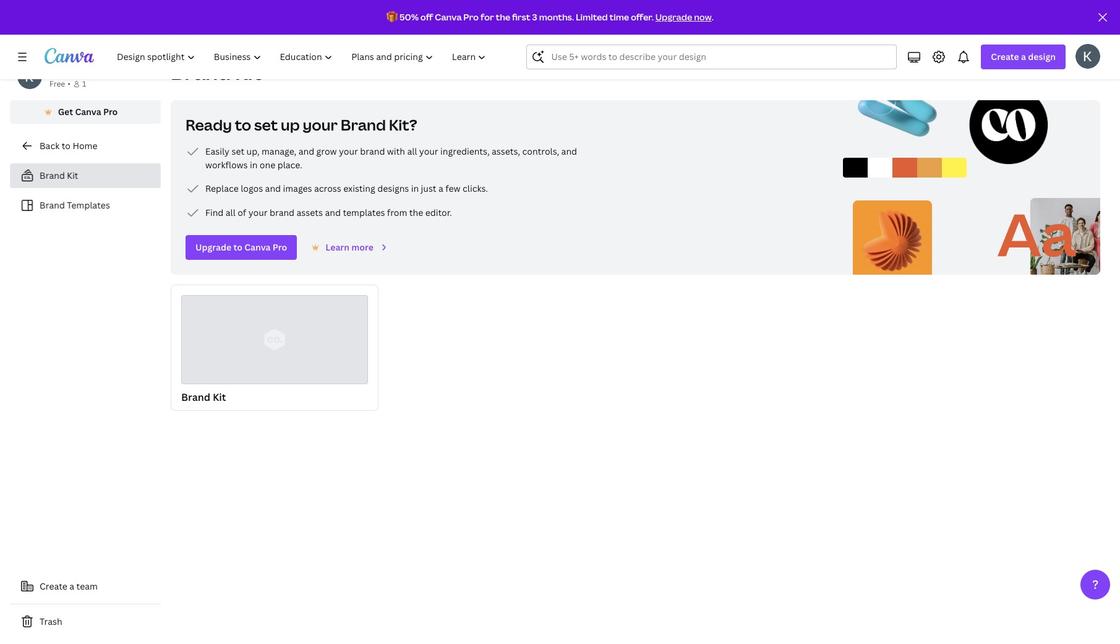 Task type: locate. For each thing, give the bounding box(es) containing it.
2 vertical spatial brand kit
[[181, 391, 226, 404]]

clicks.
[[463, 183, 488, 194]]

brand left the with
[[360, 145, 385, 157]]

0 vertical spatial pro
[[464, 11, 479, 23]]

a for design
[[1022, 51, 1027, 63]]

grow
[[317, 145, 337, 157]]

first
[[512, 11, 531, 23]]

brand left the 'assets'
[[270, 207, 295, 218]]

2 vertical spatial pro
[[273, 241, 287, 253]]

a
[[1022, 51, 1027, 63], [439, 183, 444, 194], [70, 581, 74, 592]]

1 horizontal spatial the
[[496, 11, 511, 23]]

upgrade down the find
[[196, 241, 232, 253]]

1 horizontal spatial set
[[254, 115, 278, 135]]

to inside the upgrade to canva pro button
[[234, 241, 243, 253]]

and right the 'assets'
[[325, 207, 341, 218]]

to for back
[[62, 140, 71, 152]]

upgrade
[[656, 11, 693, 23], [196, 241, 232, 253]]

just
[[421, 183, 437, 194]]

easily set up, manage, and grow your brand with all your ingredients, assets, controls, and workflows in one place.
[[205, 145, 578, 171]]

workflows
[[205, 159, 248, 171]]

get canva pro
[[58, 106, 118, 118]]

0 vertical spatial brand kit
[[171, 59, 262, 85]]

0 vertical spatial all
[[407, 145, 417, 157]]

Search search field
[[552, 45, 873, 69]]

create left team
[[40, 581, 67, 592]]

1 vertical spatial kit
[[67, 170, 78, 181]]

0 vertical spatial a
[[1022, 51, 1027, 63]]

the
[[496, 11, 511, 23], [410, 207, 423, 218]]

in left just
[[411, 183, 419, 194]]

canva right off in the top left of the page
[[435, 11, 462, 23]]

0 vertical spatial to
[[235, 115, 251, 135]]

kit?
[[389, 115, 418, 135]]

to up up, on the top of page
[[235, 115, 251, 135]]

from
[[387, 207, 407, 218]]

a inside dropdown button
[[1022, 51, 1027, 63]]

top level navigation element
[[109, 45, 497, 69]]

brand inside button
[[181, 391, 210, 404]]

to for upgrade
[[234, 241, 243, 253]]

set left up, on the top of page
[[232, 145, 245, 157]]

templates
[[343, 207, 385, 218]]

find all of your brand assets and templates from the editor.
[[205, 207, 452, 218]]

2 horizontal spatial canva
[[435, 11, 462, 23]]

kit
[[235, 59, 262, 85], [67, 170, 78, 181], [213, 391, 226, 404]]

create for create a design
[[992, 51, 1020, 63]]

logos
[[241, 183, 263, 194]]

1 vertical spatial brand
[[270, 207, 295, 218]]

pro left for
[[464, 11, 479, 23]]

2 vertical spatial canva
[[245, 241, 271, 253]]

0 horizontal spatial upgrade
[[196, 241, 232, 253]]

0 horizontal spatial canva
[[75, 106, 101, 118]]

few
[[446, 183, 461, 194]]

now
[[695, 11, 712, 23]]

create inside button
[[40, 581, 67, 592]]

1 vertical spatial set
[[232, 145, 245, 157]]

1 vertical spatial create
[[40, 581, 67, 592]]

more
[[352, 241, 374, 253]]

assets
[[297, 207, 323, 218]]

1 horizontal spatial pro
[[273, 241, 287, 253]]

one
[[260, 159, 276, 171]]

create left design
[[992, 51, 1020, 63]]

a left few
[[439, 183, 444, 194]]

free •
[[50, 79, 71, 89]]

to for ready
[[235, 115, 251, 135]]

canva down of
[[245, 241, 271, 253]]

and
[[299, 145, 315, 157], [562, 145, 578, 157], [265, 183, 281, 194], [325, 207, 341, 218]]

limited
[[576, 11, 608, 23]]

3
[[532, 11, 538, 23]]

0 vertical spatial in
[[250, 159, 258, 171]]

brand
[[171, 59, 231, 85], [341, 115, 386, 135], [40, 170, 65, 181], [40, 199, 65, 211], [181, 391, 210, 404]]

0 horizontal spatial set
[[232, 145, 245, 157]]

0 vertical spatial canva
[[435, 11, 462, 23]]

brand kit for brand kit link
[[40, 170, 78, 181]]

set
[[254, 115, 278, 135], [232, 145, 245, 157]]

upgrade inside button
[[196, 241, 232, 253]]

get canva pro button
[[10, 100, 161, 124]]

1 vertical spatial brand kit
[[40, 170, 78, 181]]

1 horizontal spatial upgrade
[[656, 11, 693, 23]]

.
[[712, 11, 714, 23]]

place.
[[278, 159, 303, 171]]

create inside dropdown button
[[992, 51, 1020, 63]]

2 vertical spatial kit
[[213, 391, 226, 404]]

1 horizontal spatial brand
[[360, 145, 385, 157]]

a left team
[[70, 581, 74, 592]]

create a team button
[[10, 574, 161, 599]]

the right from
[[410, 207, 423, 218]]

your right the with
[[420, 145, 439, 157]]

to inside back to home link
[[62, 140, 71, 152]]

free
[[50, 79, 65, 89]]

ingredients,
[[441, 145, 490, 157]]

2 horizontal spatial pro
[[464, 11, 479, 23]]

create a team
[[40, 581, 98, 592]]

brand kit inside list
[[40, 170, 78, 181]]

1 horizontal spatial create
[[992, 51, 1020, 63]]

the right for
[[496, 11, 511, 23]]

in
[[250, 159, 258, 171], [411, 183, 419, 194]]

0 horizontal spatial in
[[250, 159, 258, 171]]

back
[[40, 140, 60, 152]]

of
[[238, 207, 246, 218]]

2 vertical spatial to
[[234, 241, 243, 253]]

canva
[[435, 11, 462, 23], [75, 106, 101, 118], [245, 241, 271, 253]]

ready to set up your brand kit?
[[186, 115, 418, 135]]

0 horizontal spatial a
[[70, 581, 74, 592]]

kit inside button
[[213, 391, 226, 404]]

a left design
[[1022, 51, 1027, 63]]

1 horizontal spatial in
[[411, 183, 419, 194]]

1 vertical spatial to
[[62, 140, 71, 152]]

create
[[992, 51, 1020, 63], [40, 581, 67, 592]]

brand kit
[[171, 59, 262, 85], [40, 170, 78, 181], [181, 391, 226, 404]]

0 vertical spatial brand
[[360, 145, 385, 157]]

list containing easily set up, manage, and grow your brand with all your ingredients, assets, controls, and workflows in one place.
[[186, 144, 582, 220]]

in down up, on the top of page
[[250, 159, 258, 171]]

set left up
[[254, 115, 278, 135]]

0 vertical spatial upgrade
[[656, 11, 693, 23]]

designs
[[378, 183, 409, 194]]

🎁
[[387, 11, 398, 23]]

to
[[235, 115, 251, 135], [62, 140, 71, 152], [234, 241, 243, 253]]

a for team
[[70, 581, 74, 592]]

all left of
[[226, 207, 236, 218]]

list
[[186, 144, 582, 220], [10, 163, 161, 218]]

a inside button
[[70, 581, 74, 592]]

back to home link
[[10, 134, 161, 158]]

pro
[[464, 11, 479, 23], [103, 106, 118, 118], [273, 241, 287, 253]]

brand
[[360, 145, 385, 157], [270, 207, 295, 218]]

all right the with
[[407, 145, 417, 157]]

kit inside list
[[67, 170, 78, 181]]

🎁 50% off canva pro for the first 3 months. limited time offer. upgrade now .
[[387, 11, 714, 23]]

canva right get
[[75, 106, 101, 118]]

0 vertical spatial set
[[254, 115, 278, 135]]

2 horizontal spatial a
[[1022, 51, 1027, 63]]

0 vertical spatial create
[[992, 51, 1020, 63]]

your
[[303, 115, 338, 135], [339, 145, 358, 157], [420, 145, 439, 157], [249, 207, 268, 218]]

pro left learn
[[273, 241, 287, 253]]

pro up back to home link
[[103, 106, 118, 118]]

all
[[407, 145, 417, 157], [226, 207, 236, 218]]

0 vertical spatial kit
[[235, 59, 262, 85]]

upgrade left now
[[656, 11, 693, 23]]

editor.
[[426, 207, 452, 218]]

0 horizontal spatial brand
[[270, 207, 295, 218]]

brand kit inside button
[[181, 391, 226, 404]]

get
[[58, 106, 73, 118]]

replace
[[205, 183, 239, 194]]

1 horizontal spatial all
[[407, 145, 417, 157]]

0 horizontal spatial list
[[10, 163, 161, 218]]

to down of
[[234, 241, 243, 253]]

0 horizontal spatial the
[[410, 207, 423, 218]]

brand inside easily set up, manage, and grow your brand with all your ingredients, assets, controls, and workflows in one place.
[[360, 145, 385, 157]]

personal
[[50, 65, 86, 77]]

•
[[68, 79, 71, 89]]

2 vertical spatial a
[[70, 581, 74, 592]]

your right grow
[[339, 145, 358, 157]]

0 horizontal spatial kit
[[67, 170, 78, 181]]

1 vertical spatial upgrade
[[196, 241, 232, 253]]

1 horizontal spatial a
[[439, 183, 444, 194]]

None search field
[[527, 45, 898, 69]]

1 vertical spatial pro
[[103, 106, 118, 118]]

up
[[281, 115, 300, 135]]

to right back
[[62, 140, 71, 152]]

brand inside 'link'
[[40, 199, 65, 211]]

1 horizontal spatial kit
[[213, 391, 226, 404]]

1 vertical spatial all
[[226, 207, 236, 218]]

replace logos and images across existing designs in just a few clicks.
[[205, 183, 488, 194]]

1 horizontal spatial list
[[186, 144, 582, 220]]

learn more button
[[306, 236, 392, 257]]

find
[[205, 207, 224, 218]]

easily
[[205, 145, 230, 157]]

0 horizontal spatial create
[[40, 581, 67, 592]]



Task type: vqa. For each thing, say whether or not it's contained in the screenshot.
'replace logos and images across existing designs in just a few clicks.' at the left top of page
yes



Task type: describe. For each thing, give the bounding box(es) containing it.
create a design button
[[982, 45, 1066, 69]]

offer.
[[631, 11, 654, 23]]

your right of
[[249, 207, 268, 218]]

in inside easily set up, manage, and grow your brand with all your ingredients, assets, controls, and workflows in one place.
[[250, 159, 258, 171]]

kit for brand kit button
[[213, 391, 226, 404]]

brand for brand kit button
[[181, 391, 210, 404]]

brand for brand templates 'link'
[[40, 199, 65, 211]]

templates
[[67, 199, 110, 211]]

images
[[283, 183, 312, 194]]

learn
[[326, 241, 350, 253]]

brand kit link
[[10, 163, 161, 188]]

2 horizontal spatial kit
[[235, 59, 262, 85]]

trash
[[40, 616, 62, 628]]

create a design
[[992, 51, 1057, 63]]

manage,
[[262, 145, 297, 157]]

assets,
[[492, 145, 521, 157]]

months.
[[539, 11, 574, 23]]

1 vertical spatial the
[[410, 207, 423, 218]]

and right 'controls,'
[[562, 145, 578, 157]]

1 horizontal spatial canva
[[245, 241, 271, 253]]

set inside easily set up, manage, and grow your brand with all your ingredients, assets, controls, and workflows in one place.
[[232, 145, 245, 157]]

your up grow
[[303, 115, 338, 135]]

learn more
[[326, 241, 374, 253]]

create for create a team
[[40, 581, 67, 592]]

brand kit button
[[171, 285, 379, 411]]

kendall parks image
[[1076, 44, 1101, 69]]

0 horizontal spatial all
[[226, 207, 236, 218]]

list containing brand kit
[[10, 163, 161, 218]]

time
[[610, 11, 630, 23]]

trash link
[[10, 610, 161, 634]]

1 vertical spatial canva
[[75, 106, 101, 118]]

home
[[73, 140, 97, 152]]

across
[[314, 183, 342, 194]]

brand kit for brand kit button
[[181, 391, 226, 404]]

for
[[481, 11, 494, 23]]

kit for brand kit link
[[67, 170, 78, 181]]

controls,
[[523, 145, 560, 157]]

brand templates
[[40, 199, 110, 211]]

off
[[421, 11, 433, 23]]

team
[[76, 581, 98, 592]]

existing
[[344, 183, 376, 194]]

0 vertical spatial the
[[496, 11, 511, 23]]

and right logos in the top left of the page
[[265, 183, 281, 194]]

50%
[[400, 11, 419, 23]]

1
[[82, 79, 86, 89]]

1 vertical spatial a
[[439, 183, 444, 194]]

and left grow
[[299, 145, 315, 157]]

design
[[1029, 51, 1057, 63]]

upgrade to canva pro
[[196, 241, 287, 253]]

1 vertical spatial in
[[411, 183, 419, 194]]

up,
[[247, 145, 260, 157]]

brand for brand kit link
[[40, 170, 65, 181]]

brand templates link
[[10, 193, 161, 218]]

all inside easily set up, manage, and grow your brand with all your ingredients, assets, controls, and workflows in one place.
[[407, 145, 417, 157]]

ready
[[186, 115, 232, 135]]

upgrade to canva pro button
[[186, 235, 297, 260]]

with
[[387, 145, 405, 157]]

0 horizontal spatial pro
[[103, 106, 118, 118]]

back to home
[[40, 140, 97, 152]]

upgrade now button
[[656, 11, 712, 23]]



